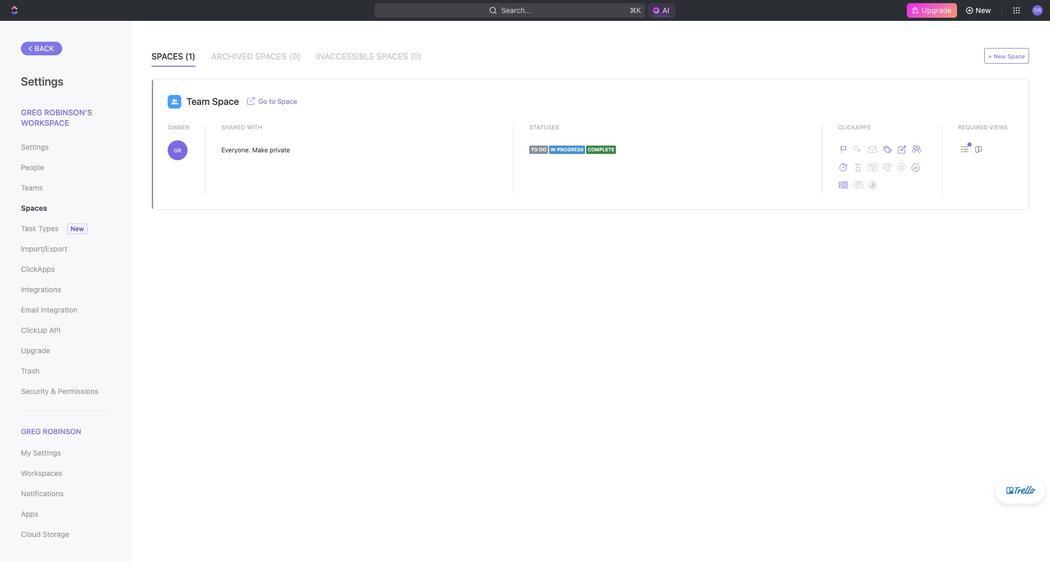 Task type: vqa. For each thing, say whether or not it's contained in the screenshot.
browser
no



Task type: locate. For each thing, give the bounding box(es) containing it.
0 vertical spatial to
[[269, 97, 276, 105]]

task
[[21, 224, 36, 233]]

0 horizontal spatial new
[[71, 225, 84, 233]]

cloud storage
[[21, 531, 69, 540]]

new inside button
[[976, 6, 992, 15]]

greg
[[21, 108, 42, 117], [21, 428, 41, 436]]

inaccessible
[[316, 52, 374, 61]]

2 horizontal spatial space
[[1008, 53, 1026, 59]]

statuses
[[530, 124, 559, 131]]

2 (0) from the left
[[410, 52, 422, 61]]

upgrade inside settings element
[[21, 347, 50, 355]]

new up "import/export" link at the left of page
[[71, 225, 84, 233]]

(1)
[[185, 52, 196, 61]]

1 horizontal spatial (0)
[[410, 52, 422, 61]]

apps
[[21, 510, 38, 519]]

0 horizontal spatial clickapps
[[21, 265, 55, 274]]

settings down the back link
[[21, 75, 63, 88]]

trash link
[[21, 363, 109, 381]]

2 vertical spatial new
[[71, 225, 84, 233]]

1 vertical spatial upgrade
[[21, 347, 50, 355]]

space up shared
[[212, 96, 239, 107]]

1 vertical spatial clickapps
[[21, 265, 55, 274]]

new button
[[962, 2, 998, 19]]

upgrade
[[922, 6, 952, 15], [21, 347, 50, 355]]

0 vertical spatial greg
[[21, 108, 42, 117]]

security
[[21, 387, 49, 396]]

1 greg from the top
[[21, 108, 42, 117]]

security & permissions link
[[21, 383, 109, 401]]

gr button
[[1030, 2, 1046, 19], [168, 141, 190, 160]]

space for go to space
[[278, 97, 297, 105]]

spaces down teams
[[21, 204, 47, 213]]

greg robinson
[[21, 428, 81, 436]]

integrations
[[21, 285, 61, 294]]

settings up the people
[[21, 143, 49, 152]]

0 horizontal spatial space
[[212, 96, 239, 107]]

1 horizontal spatial new
[[976, 6, 992, 15]]

space right go
[[278, 97, 297, 105]]

everyone.
[[221, 146, 251, 154]]

do
[[539, 147, 547, 153]]

0 vertical spatial new
[[976, 6, 992, 15]]

upgrade left new button
[[922, 6, 952, 15]]

upgrade down clickup
[[21, 347, 50, 355]]

0 horizontal spatial upgrade link
[[21, 342, 109, 360]]

settings right my
[[33, 449, 61, 458]]

1 horizontal spatial upgrade
[[922, 6, 952, 15]]

archived
[[211, 52, 253, 61]]

required
[[959, 124, 988, 131]]

space right + in the top of the page
[[1008, 53, 1026, 59]]

shared with
[[221, 124, 262, 131]]

0 horizontal spatial gr
[[174, 147, 181, 154]]

spaces right archived
[[255, 52, 287, 61]]

teams link
[[21, 179, 109, 197]]

teams
[[21, 183, 43, 192]]

robinson
[[43, 428, 81, 436]]

0 vertical spatial gr
[[1034, 7, 1042, 13]]

upgrade link up trash link
[[21, 342, 109, 360]]

1 horizontal spatial space
[[278, 97, 297, 105]]

spaces right inaccessible
[[377, 52, 408, 61]]

clickup api
[[21, 326, 60, 335]]

new
[[976, 6, 992, 15], [994, 53, 1007, 59], [71, 225, 84, 233]]

1 vertical spatial gr button
[[168, 141, 190, 160]]

1 horizontal spatial gr
[[1034, 7, 1042, 13]]

0 horizontal spatial (0)
[[289, 52, 301, 61]]

greg inside greg robinson's workspace
[[21, 108, 42, 117]]

upgrade link left new button
[[908, 3, 957, 18]]

everyone. make private
[[221, 146, 290, 154]]

clickapps
[[838, 124, 871, 131], [21, 265, 55, 274]]

1 (0) from the left
[[289, 52, 301, 61]]

with
[[247, 124, 262, 131]]

go
[[258, 97, 267, 105]]

progress
[[557, 147, 584, 153]]

0 vertical spatial clickapps
[[838, 124, 871, 131]]

clickapps inside settings element
[[21, 265, 55, 274]]

(0)
[[289, 52, 301, 61], [410, 52, 422, 61]]

0 vertical spatial gr button
[[1030, 2, 1046, 19]]

1 horizontal spatial to
[[531, 147, 538, 153]]

greg for greg robinson's workspace
[[21, 108, 42, 117]]

1 horizontal spatial gr button
[[1030, 2, 1046, 19]]

2 horizontal spatial new
[[994, 53, 1007, 59]]

integrations link
[[21, 281, 109, 299]]

api
[[49, 326, 60, 335]]

1 vertical spatial upgrade link
[[21, 342, 109, 360]]

0 vertical spatial upgrade
[[922, 6, 952, 15]]

1 horizontal spatial clickapps
[[838, 124, 871, 131]]

clickup api link
[[21, 322, 109, 340]]

gr
[[1034, 7, 1042, 13], [174, 147, 181, 154]]

permissions
[[58, 387, 99, 396]]

space
[[1008, 53, 1026, 59], [212, 96, 239, 107], [278, 97, 297, 105]]

greg up workspace at the left of page
[[21, 108, 42, 117]]

my
[[21, 449, 31, 458]]

new up + in the top of the page
[[976, 6, 992, 15]]

go to space link
[[258, 96, 297, 105]]

storage
[[43, 531, 69, 540]]

to do in progress complete
[[531, 147, 615, 153]]

upgrade link
[[908, 3, 957, 18], [21, 342, 109, 360]]

settings
[[21, 75, 63, 88], [21, 143, 49, 152], [33, 449, 61, 458]]

cloud
[[21, 531, 41, 540]]

0 horizontal spatial to
[[269, 97, 276, 105]]

2 greg from the top
[[21, 428, 41, 436]]

0 vertical spatial settings
[[21, 75, 63, 88]]

1 vertical spatial gr
[[174, 147, 181, 154]]

private
[[270, 146, 290, 154]]

ai
[[663, 6, 670, 15]]

back
[[34, 44, 54, 53]]

spaces (1)
[[152, 52, 196, 61]]

to inside go to space link
[[269, 97, 276, 105]]

to right go
[[269, 97, 276, 105]]

1 vertical spatial new
[[994, 53, 1007, 59]]

to left do
[[531, 147, 538, 153]]

shared
[[221, 124, 245, 131]]

0 vertical spatial upgrade link
[[908, 3, 957, 18]]

spaces inside settings element
[[21, 204, 47, 213]]

task types
[[21, 224, 59, 233]]

1 vertical spatial greg
[[21, 428, 41, 436]]

workspace
[[21, 118, 69, 127]]

cloud storage link
[[21, 526, 109, 544]]

owner
[[168, 124, 190, 131]]

0 horizontal spatial upgrade
[[21, 347, 50, 355]]

make
[[252, 146, 268, 154]]

spaces
[[152, 52, 183, 61], [255, 52, 287, 61], [377, 52, 408, 61], [21, 204, 47, 213]]

clickapps link
[[21, 261, 109, 279]]

inaccessible spaces (0)
[[316, 52, 422, 61]]

new right + in the top of the page
[[994, 53, 1007, 59]]

import/export link
[[21, 240, 109, 258]]

to
[[269, 97, 276, 105], [531, 147, 538, 153]]

greg up my
[[21, 428, 41, 436]]



Task type: describe. For each thing, give the bounding box(es) containing it.
go to space
[[258, 97, 297, 105]]

notifications
[[21, 490, 64, 499]]

space for + new space
[[1008, 53, 1026, 59]]

team
[[187, 96, 210, 107]]

in
[[551, 147, 556, 153]]

email integration link
[[21, 302, 109, 319]]

people link
[[21, 159, 109, 177]]

robinson's
[[44, 108, 92, 117]]

security & permissions
[[21, 387, 99, 396]]

spaces link
[[21, 200, 109, 217]]

user group image
[[171, 99, 178, 104]]

settings element
[[0, 21, 131, 563]]

workspaces
[[21, 469, 62, 478]]

(0) for archived spaces (0)
[[289, 52, 301, 61]]

email
[[21, 306, 39, 315]]

(0) for inaccessible spaces (0)
[[410, 52, 422, 61]]

1 horizontal spatial upgrade link
[[908, 3, 957, 18]]

clickup
[[21, 326, 47, 335]]

1 vertical spatial to
[[531, 147, 538, 153]]

types
[[38, 224, 59, 233]]

new inside settings element
[[71, 225, 84, 233]]

views
[[990, 124, 1008, 131]]

import/export
[[21, 245, 67, 254]]

integration
[[41, 306, 77, 315]]

workspaces link
[[21, 465, 109, 483]]

&
[[51, 387, 56, 396]]

archived spaces (0)
[[211, 52, 301, 61]]

ai button
[[648, 3, 676, 18]]

required views
[[959, 124, 1008, 131]]

greg for greg robinson
[[21, 428, 41, 436]]

spaces left (1)
[[152, 52, 183, 61]]

trash
[[21, 367, 40, 376]]

team space
[[187, 96, 239, 107]]

settings link
[[21, 139, 109, 156]]

+
[[989, 53, 993, 59]]

back link
[[21, 42, 62, 55]]

greg robinson's workspace
[[21, 108, 92, 127]]

⌘k
[[630, 6, 641, 15]]

people
[[21, 163, 44, 172]]

my settings
[[21, 449, 61, 458]]

1 vertical spatial settings
[[21, 143, 49, 152]]

my settings link
[[21, 445, 109, 463]]

0 horizontal spatial gr button
[[168, 141, 190, 160]]

complete
[[588, 147, 615, 153]]

2 vertical spatial settings
[[33, 449, 61, 458]]

apps link
[[21, 506, 109, 524]]

notifications link
[[21, 486, 109, 503]]

+ new space
[[989, 53, 1026, 59]]

search...
[[501, 6, 531, 15]]

email integration
[[21, 306, 77, 315]]



